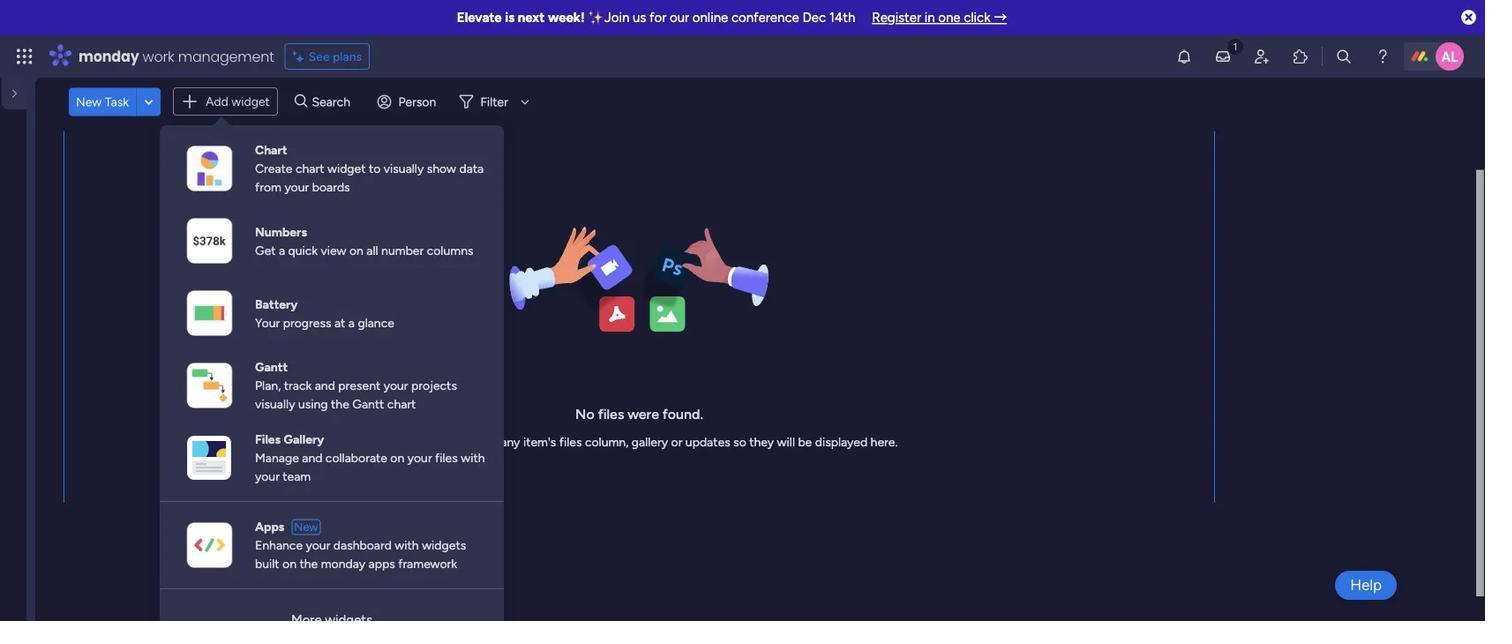 Task type: locate. For each thing, give the bounding box(es) containing it.
list box
[[0, 244, 35, 516]]

1 vertical spatial to
[[486, 435, 498, 450]]

0 vertical spatial chart
[[296, 162, 324, 177]]

the inside gantt plan, track and present your projects visually using the gantt chart
[[331, 397, 349, 412]]

on
[[350, 243, 364, 258], [391, 451, 405, 466], [283, 557, 297, 572]]

new up enhance
[[294, 521, 318, 535]]

boards
[[312, 180, 350, 195]]

found.
[[663, 407, 704, 423]]

1 horizontal spatial gantt
[[352, 397, 384, 412]]

lottie animation image
[[0, 524, 26, 621]]

0 horizontal spatial visually
[[255, 397, 295, 412]]

gantt down present
[[352, 397, 384, 412]]

filter button
[[452, 88, 536, 116]]

please upload files to any item's files column, gallery or updates so they will be displayed here.
[[381, 435, 898, 450]]

your inside gantt plan, track and present your projects visually using the gantt chart
[[384, 379, 408, 394]]

apps
[[369, 557, 395, 572]]

0 horizontal spatial new
[[76, 95, 102, 110]]

0 horizontal spatial on
[[283, 557, 297, 572]]

here.
[[871, 435, 898, 450]]

0 vertical spatial a
[[279, 243, 285, 258]]

your right present
[[384, 379, 408, 394]]

enhance your dashboard with widgets built on the monday apps framework
[[255, 539, 466, 572]]

files
[[598, 407, 624, 423], [460, 435, 483, 450], [559, 435, 582, 450], [435, 451, 458, 466]]

glance
[[358, 316, 395, 331]]

framework
[[398, 557, 457, 572]]

they
[[750, 435, 774, 450]]

conference
[[732, 10, 800, 26]]

0 horizontal spatial with
[[395, 539, 419, 554]]

1 horizontal spatial visually
[[384, 162, 424, 177]]

1 horizontal spatial monday
[[321, 557, 366, 572]]

view
[[321, 243, 347, 258]]

invite members image
[[1254, 48, 1271, 65]]

1 horizontal spatial chart
[[387, 397, 416, 412]]

visually inside gantt plan, track and present your projects visually using the gantt chart
[[255, 397, 295, 412]]

0 vertical spatial visually
[[384, 162, 424, 177]]

1 horizontal spatial widget
[[327, 162, 366, 177]]

notifications image
[[1176, 48, 1194, 65]]

arrow down image
[[515, 92, 536, 113]]

no
[[576, 407, 595, 423]]

your inside the enhance your dashboard with widgets built on the monday apps framework
[[306, 539, 331, 554]]

0 horizontal spatial to
[[369, 162, 381, 177]]

is
[[505, 10, 515, 26]]

new
[[76, 95, 102, 110], [294, 521, 318, 535]]

and up using
[[315, 379, 335, 394]]

new inside button
[[76, 95, 102, 110]]

option
[[0, 246, 26, 250]]

1 vertical spatial a
[[349, 316, 355, 331]]

track
[[284, 379, 312, 394]]

help
[[1351, 576, 1382, 595]]

no files were found.
[[576, 407, 704, 423]]

a right get
[[279, 243, 285, 258]]

widget right the add
[[232, 94, 270, 109]]

0 horizontal spatial a
[[279, 243, 285, 258]]

please
[[381, 435, 417, 450]]

dashboard
[[334, 539, 392, 554]]

chart
[[296, 162, 324, 177], [387, 397, 416, 412]]

plans
[[333, 49, 362, 64]]

on left all
[[350, 243, 364, 258]]

updates
[[686, 435, 731, 450]]

monday down 'dashboard'
[[321, 557, 366, 572]]

on inside files gallery manage and collaborate on your files with your team
[[391, 451, 405, 466]]

visually
[[384, 162, 424, 177], [255, 397, 295, 412]]

1 vertical spatial with
[[395, 539, 419, 554]]

see plans button
[[285, 43, 370, 70]]

angle down image
[[145, 96, 153, 109]]

1 horizontal spatial with
[[461, 451, 485, 466]]

2 vertical spatial on
[[283, 557, 297, 572]]

new left task at top
[[76, 95, 102, 110]]

0 vertical spatial gantt
[[255, 360, 288, 375]]

monday
[[79, 46, 139, 66], [321, 557, 366, 572]]

and inside gantt plan, track and present your projects visually using the gantt chart
[[315, 379, 335, 394]]

at
[[335, 316, 345, 331]]

gantt
[[255, 360, 288, 375], [352, 397, 384, 412]]

files inside files gallery manage and collaborate on your files with your team
[[435, 451, 458, 466]]

gallery
[[632, 435, 668, 450]]

apps image
[[1292, 48, 1310, 65]]

enhance
[[255, 539, 303, 554]]

on inside "numbers get a quick view on all number columns"
[[350, 243, 364, 258]]

1 horizontal spatial a
[[349, 316, 355, 331]]

projects
[[411, 379, 457, 394]]

on down please
[[391, 451, 405, 466]]

1 vertical spatial monday
[[321, 557, 366, 572]]

0 horizontal spatial monday
[[79, 46, 139, 66]]

1 vertical spatial chart
[[387, 397, 416, 412]]

columns
[[427, 243, 474, 258]]

0 vertical spatial widget
[[232, 94, 270, 109]]

0 vertical spatial and
[[315, 379, 335, 394]]

the down present
[[331, 397, 349, 412]]

0 vertical spatial the
[[331, 397, 349, 412]]

gantt plan, track and present your projects visually using the gantt chart
[[255, 360, 457, 412]]

search everything image
[[1336, 48, 1353, 65]]

1 vertical spatial visually
[[255, 397, 295, 412]]

0 vertical spatial with
[[461, 451, 485, 466]]

task
[[105, 95, 129, 110]]

to left any
[[486, 435, 498, 450]]

on down enhance
[[283, 557, 297, 572]]

new task
[[76, 95, 129, 110]]

chart create chart widget to visually show data from your boards
[[255, 143, 484, 195]]

so
[[734, 435, 747, 450]]

the
[[331, 397, 349, 412], [300, 557, 318, 572]]

widget
[[232, 94, 270, 109], [327, 162, 366, 177]]

your
[[285, 180, 309, 195], [384, 379, 408, 394], [408, 451, 432, 466], [255, 470, 280, 485], [306, 539, 331, 554]]

filter
[[481, 95, 508, 110]]

1 vertical spatial on
[[391, 451, 405, 466]]

register in one click →
[[872, 10, 1007, 26]]

gallery
[[284, 433, 324, 448]]

your right enhance
[[306, 539, 331, 554]]

numbers get a quick view on all number columns
[[255, 225, 474, 258]]

visually left show
[[384, 162, 424, 177]]

files down the upload
[[435, 451, 458, 466]]

1 horizontal spatial on
[[350, 243, 364, 258]]

0 horizontal spatial chart
[[296, 162, 324, 177]]

register
[[872, 10, 922, 26]]

0 vertical spatial to
[[369, 162, 381, 177]]

0 vertical spatial monday
[[79, 46, 139, 66]]

or
[[671, 435, 683, 450]]

for
[[650, 10, 667, 26]]

files
[[255, 433, 281, 448]]

1 vertical spatial widget
[[327, 162, 366, 177]]

manage
[[255, 451, 299, 466]]

monday up the new task
[[79, 46, 139, 66]]

with
[[461, 451, 485, 466], [395, 539, 419, 554]]

team
[[283, 470, 311, 485]]

were
[[628, 407, 659, 423]]

chart down projects
[[387, 397, 416, 412]]

1 vertical spatial and
[[302, 451, 323, 466]]

0 horizontal spatial the
[[300, 557, 318, 572]]

apps
[[255, 520, 285, 535]]

next
[[518, 10, 545, 26]]

1 vertical spatial the
[[300, 557, 318, 572]]

and down gallery
[[302, 451, 323, 466]]

widgets
[[422, 539, 466, 554]]

chart up boards
[[296, 162, 324, 177]]

gantt up plan,
[[255, 360, 288, 375]]

online
[[693, 10, 728, 26]]

2 horizontal spatial on
[[391, 451, 405, 466]]

new for new
[[294, 521, 318, 535]]

apple lee image
[[1436, 42, 1465, 71]]

0 vertical spatial new
[[76, 95, 102, 110]]

elevate
[[457, 10, 502, 26]]

management
[[178, 46, 274, 66]]

0 horizontal spatial widget
[[232, 94, 270, 109]]

and inside files gallery manage and collaborate on your files with your team
[[302, 451, 323, 466]]

a right "at"
[[349, 316, 355, 331]]

your right from
[[285, 180, 309, 195]]

files right the upload
[[460, 435, 483, 450]]

the down enhance
[[300, 557, 318, 572]]

0 vertical spatial on
[[350, 243, 364, 258]]

to left show
[[369, 162, 381, 177]]

present
[[338, 379, 381, 394]]

help button
[[1336, 571, 1397, 600]]

1 horizontal spatial new
[[294, 521, 318, 535]]

your down the upload
[[408, 451, 432, 466]]

1 horizontal spatial the
[[331, 397, 349, 412]]

visually down plan,
[[255, 397, 295, 412]]

widget up boards
[[327, 162, 366, 177]]

the inside the enhance your dashboard with widgets built on the monday apps framework
[[300, 557, 318, 572]]

in
[[925, 10, 935, 26]]

1 vertical spatial new
[[294, 521, 318, 535]]

us
[[633, 10, 646, 26]]



Task type: describe. For each thing, give the bounding box(es) containing it.
displayed
[[815, 435, 868, 450]]

new for new task
[[76, 95, 102, 110]]

number
[[381, 243, 424, 258]]

any
[[501, 435, 520, 450]]

files right item's
[[559, 435, 582, 450]]

lottie animation element
[[0, 524, 26, 621]]

on for collaborate
[[391, 451, 405, 466]]

add
[[206, 94, 228, 109]]

person button
[[370, 88, 447, 116]]

dec
[[803, 10, 826, 26]]

visually inside chart create chart widget to visually show data from your boards
[[384, 162, 424, 177]]

data
[[459, 162, 484, 177]]

from
[[255, 180, 282, 195]]

get
[[255, 243, 276, 258]]

new task button
[[69, 88, 136, 116]]

✨
[[588, 10, 601, 26]]

chart
[[255, 143, 287, 158]]

our
[[670, 10, 690, 26]]

monday work management
[[79, 46, 274, 66]]

add widget button
[[173, 88, 278, 116]]

and for present
[[315, 379, 335, 394]]

and for collaborate
[[302, 451, 323, 466]]

Search field
[[308, 90, 361, 115]]

0 horizontal spatial gantt
[[255, 360, 288, 375]]

show
[[427, 162, 456, 177]]

1 horizontal spatial to
[[486, 435, 498, 450]]

battery your progress at a glance
[[255, 297, 395, 331]]

register in one click → link
[[872, 10, 1007, 26]]

files gallery manage and collaborate on your files with your team
[[255, 433, 485, 485]]

battery
[[255, 297, 298, 312]]

add widget
[[206, 94, 270, 109]]

a inside battery your progress at a glance
[[349, 316, 355, 331]]

elevate is next week! ✨ join us for our online conference dec 14th
[[457, 10, 856, 26]]

plan,
[[255, 379, 281, 394]]

progress
[[283, 316, 331, 331]]

upload
[[420, 435, 457, 450]]

workspace options image
[[12, 175, 30, 193]]

work
[[143, 46, 174, 66]]

with inside the enhance your dashboard with widgets built on the monday apps framework
[[395, 539, 419, 554]]

quick
[[288, 243, 318, 258]]

numbers
[[255, 225, 307, 240]]

your down manage
[[255, 470, 280, 485]]

1 vertical spatial gantt
[[352, 397, 384, 412]]

will
[[777, 435, 795, 450]]

your inside chart create chart widget to visually show data from your boards
[[285, 180, 309, 195]]

chart inside chart create chart widget to visually show data from your boards
[[296, 162, 324, 177]]

with inside files gallery manage and collaborate on your files with your team
[[461, 451, 485, 466]]

on for view
[[350, 243, 364, 258]]

see
[[309, 49, 330, 64]]

inbox image
[[1215, 48, 1232, 65]]

widget inside add widget popup button
[[232, 94, 270, 109]]

monday inside the enhance your dashboard with widgets built on the monday apps framework
[[321, 557, 366, 572]]

14th
[[830, 10, 856, 26]]

week!
[[548, 10, 585, 26]]

click
[[964, 10, 991, 26]]

using
[[298, 397, 328, 412]]

see plans
[[309, 49, 362, 64]]

column,
[[585, 435, 629, 450]]

v2 search image
[[295, 92, 308, 112]]

be
[[798, 435, 812, 450]]

→
[[994, 10, 1007, 26]]

to inside chart create chart widget to visually show data from your boards
[[369, 162, 381, 177]]

item's
[[523, 435, 556, 450]]

join
[[605, 10, 630, 26]]

1 image
[[1228, 36, 1244, 56]]

create
[[255, 162, 293, 177]]

one
[[939, 10, 961, 26]]

built
[[255, 557, 280, 572]]

select product image
[[16, 48, 34, 65]]

widget inside chart create chart widget to visually show data from your boards
[[327, 162, 366, 177]]

collaborate
[[326, 451, 387, 466]]

all
[[367, 243, 378, 258]]

files right no
[[598, 407, 624, 423]]

on inside the enhance your dashboard with widgets built on the monday apps framework
[[283, 557, 297, 572]]

person
[[399, 95, 436, 110]]

your
[[255, 316, 280, 331]]

help image
[[1375, 48, 1392, 65]]

chart inside gantt plan, track and present your projects visually using the gantt chart
[[387, 397, 416, 412]]

a inside "numbers get a quick view on all number columns"
[[279, 243, 285, 258]]



Task type: vqa. For each thing, say whether or not it's contained in the screenshot.
first circle o icon from the bottom
no



